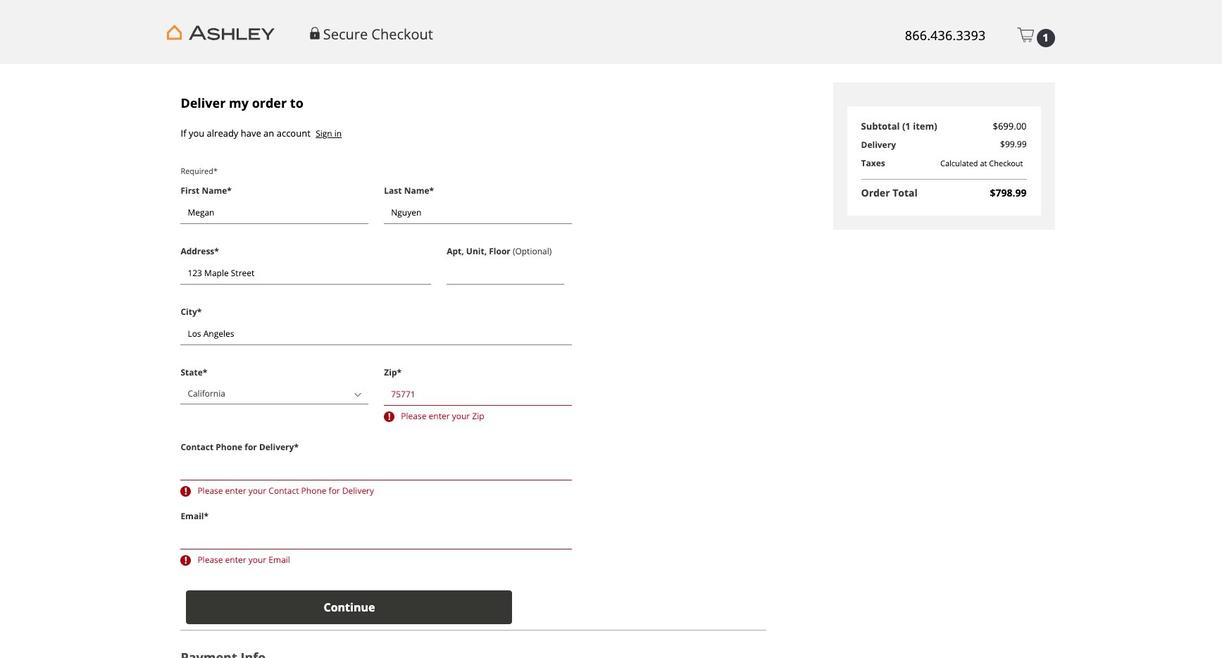 Task type: vqa. For each thing, say whether or not it's contained in the screenshot.
text box
yes



Task type: locate. For each thing, give the bounding box(es) containing it.
None text field
[[181, 202, 369, 224], [181, 323, 572, 345], [181, 202, 369, 224], [181, 323, 572, 345]]

None text field
[[384, 202, 572, 224], [447, 262, 564, 285], [384, 202, 572, 224], [447, 262, 564, 285]]

Start typing your street address, city, and state for suggestions. text field
[[181, 262, 431, 285]]

None email field
[[181, 527, 572, 550]]

None telephone field
[[384, 383, 572, 406], [181, 458, 572, 481], [384, 383, 572, 406], [181, 458, 572, 481]]

2 vertical spatial alert
[[181, 553, 572, 567]]

alert
[[384, 409, 572, 423], [181, 484, 572, 498], [181, 553, 572, 567]]

main content
[[167, 64, 1055, 658]]

1 vertical spatial alert
[[181, 484, 572, 498]]



Task type: describe. For each thing, give the bounding box(es) containing it.
0 vertical spatial alert
[[384, 409, 572, 423]]



